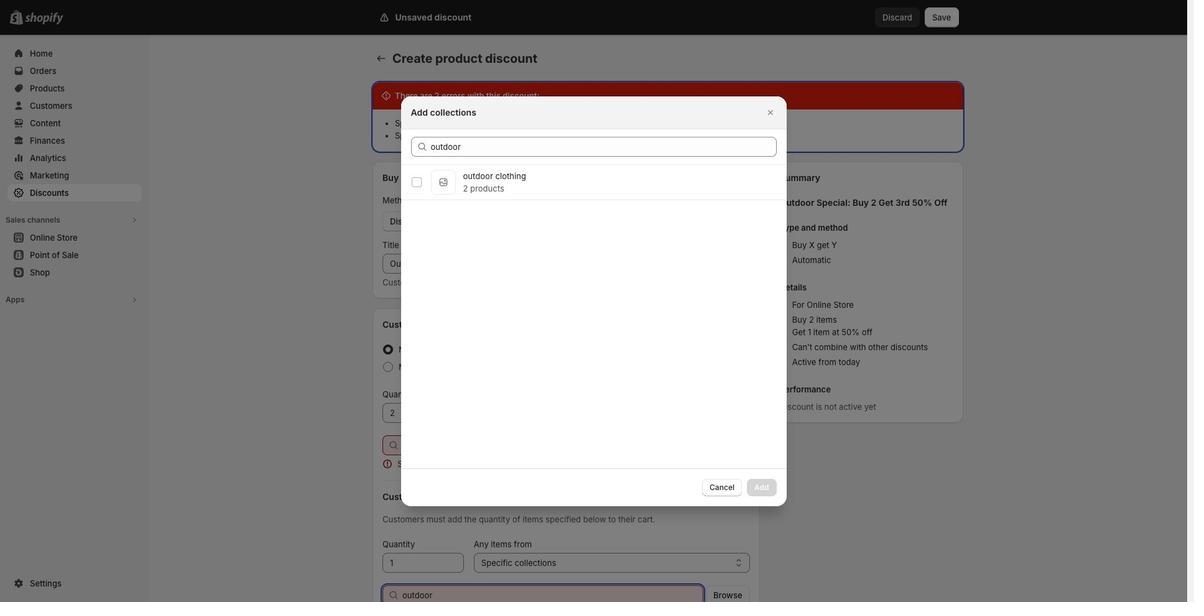 Task type: vqa. For each thing, say whether or not it's contained in the screenshot.
second Monday element from the right
no



Task type: locate. For each thing, give the bounding box(es) containing it.
dialog
[[0, 96, 1188, 506]]

Search collections text field
[[431, 137, 777, 156]]



Task type: describe. For each thing, give the bounding box(es) containing it.
shopify image
[[25, 12, 63, 25]]



